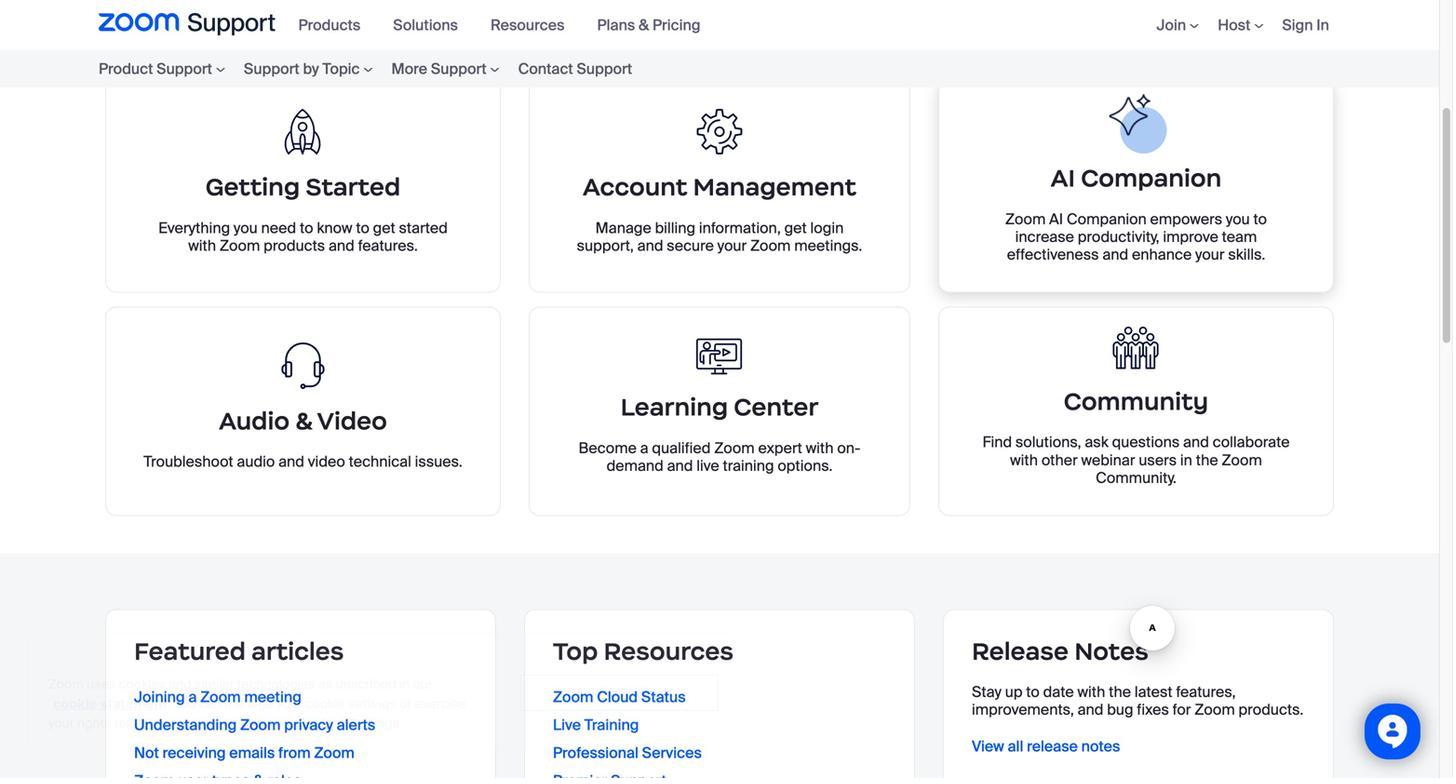 Task type: vqa. For each thing, say whether or not it's contained in the screenshot.
the Status
yes



Task type: describe. For each thing, give the bounding box(es) containing it.
support for contact support
[[577, 59, 632, 79]]

0 vertical spatial ai
[[1051, 163, 1075, 193]]

products.
[[1239, 700, 1304, 720]]

increase
[[1015, 227, 1074, 247]]

menu bar containing join
[[1129, 0, 1341, 50]]

zoom inside stay up to date with the latest features, improvements, and bug fixes for zoom products.
[[1195, 700, 1235, 720]]

0 vertical spatial in
[[1317, 15, 1329, 35]]

expert
[[758, 438, 802, 458]]

and inside manage billing information, get login support, and secure your zoom meetings.
[[637, 236, 663, 256]]

zoom inside manage billing information, get login support, and secure your zoom meetings.
[[750, 236, 791, 256]]

zoom inside find solutions, ask questions and collaborate with other webinar users in the zoom community.
[[1222, 450, 1262, 470]]

productivity,
[[1078, 227, 1160, 247]]

from
[[278, 743, 311, 763]]

solutions link
[[393, 15, 472, 35]]

support by topic link
[[235, 56, 382, 81]]

joining
[[134, 688, 185, 707]]

qualified
[[652, 438, 711, 458]]

issues.
[[415, 452, 463, 472]]

audio
[[219, 406, 290, 436]]

a for zoom
[[188, 688, 197, 707]]

zoom ai companion empowers you to increase productivity, improve team effectiveness and enhance your skills.
[[1005, 209, 1267, 265]]

products
[[264, 236, 325, 256]]

and inside everything you need to know to get started with zoom products and features.
[[329, 236, 355, 256]]

host
[[1218, 15, 1251, 35]]

product support link
[[99, 56, 235, 81]]

topic
[[323, 59, 360, 79]]

joining a zoom meeting link
[[134, 688, 301, 707]]

center
[[734, 392, 819, 422]]

started
[[306, 172, 401, 202]]

bug
[[1107, 700, 1133, 720]]

sign in link
[[1282, 15, 1329, 35]]

everything
[[158, 218, 230, 238]]

resources link
[[491, 15, 579, 35]]

products link
[[298, 15, 375, 35]]

get inside manage billing information, get login support, and secure your zoom meetings.
[[784, 218, 807, 238]]

become
[[579, 438, 637, 458]]

troubleshoot audio and video technical issues.
[[144, 452, 463, 472]]

for
[[1173, 700, 1191, 720]]

management
[[693, 172, 856, 202]]

to right know
[[356, 218, 369, 238]]

community
[[1064, 386, 1209, 416]]

meeting
[[244, 688, 301, 707]]

professional services link
[[553, 743, 702, 763]]

release
[[972, 636, 1069, 666]]

collaborate
[[1213, 433, 1290, 452]]

become a qualified zoom expert with on- demand and live training options.
[[579, 438, 861, 476]]

zoom inside everything you need to know to get started with zoom products and features.
[[220, 236, 260, 256]]

features.
[[358, 236, 418, 256]]

account
[[583, 172, 687, 202]]

on-
[[837, 438, 861, 458]]

more
[[391, 59, 427, 79]]

zoom up understanding zoom privacy alerts link
[[200, 688, 241, 707]]

getting started
[[205, 172, 401, 202]]

zoom inside 'zoom ai companion empowers you to increase productivity, improve team effectiveness and enhance your skills.'
[[1005, 209, 1046, 229]]

the inside find solutions, ask questions and collaborate with other webinar users in the zoom community.
[[1196, 450, 1218, 470]]

privacy
[[284, 715, 333, 735]]

audio & video
[[219, 406, 387, 436]]

status
[[641, 688, 686, 707]]

in inside find solutions, ask questions and collaborate with other webinar users in the zoom community.
[[1180, 450, 1192, 470]]

support inside 'link'
[[244, 59, 300, 79]]

features,
[[1176, 682, 1236, 702]]

join link
[[1157, 15, 1199, 35]]

find
[[983, 433, 1012, 452]]

your inside 'zoom ai companion empowers you to increase productivity, improve team effectiveness and enhance your skills.'
[[1195, 245, 1225, 265]]

date
[[1043, 682, 1074, 702]]

plans
[[597, 15, 635, 35]]

stay
[[972, 682, 1002, 702]]

professional
[[553, 743, 639, 763]]

manage
[[595, 218, 651, 238]]

zoom support image
[[99, 13, 275, 37]]

product support
[[99, 59, 212, 79]]

solutions,
[[1016, 433, 1081, 452]]

users
[[1139, 450, 1177, 470]]

other
[[1042, 450, 1078, 470]]

ai inside 'zoom ai companion empowers you to increase productivity, improve team effectiveness and enhance your skills.'
[[1049, 209, 1063, 229]]

to right need
[[300, 218, 313, 238]]

and inside find solutions, ask questions and collaborate with other webinar users in the zoom community.
[[1183, 433, 1209, 452]]

stay up to date with the latest features, improvements, and bug fixes for zoom products.
[[972, 682, 1304, 720]]

0 vertical spatial companion
[[1081, 163, 1222, 193]]

skills.
[[1228, 245, 1265, 265]]

zoom down alerts
[[314, 743, 355, 763]]

services
[[642, 743, 702, 763]]

zoom up the emails
[[240, 715, 281, 735]]

and inside 'zoom ai companion empowers you to increase productivity, improve team effectiveness and enhance your skills.'
[[1103, 245, 1128, 265]]

articles
[[251, 636, 344, 666]]

with inside find solutions, ask questions and collaborate with other webinar users in the zoom community.
[[1010, 450, 1038, 470]]

& for pricing
[[639, 15, 649, 35]]

featured
[[134, 636, 246, 666]]



Task type: locate. For each thing, give the bounding box(es) containing it.
support for more support
[[431, 59, 487, 79]]

plans & pricing
[[597, 15, 701, 35]]

3 support from the left
[[431, 59, 487, 79]]

& right plans
[[639, 15, 649, 35]]

top
[[553, 636, 598, 666]]

ai
[[1051, 163, 1075, 193], [1049, 209, 1063, 229]]

product
[[99, 59, 153, 79]]

get
[[373, 218, 395, 238], [784, 218, 807, 238]]

and inside stay up to date with the latest features, improvements, and bug fixes for zoom products.
[[1078, 700, 1104, 720]]

plans & pricing link
[[597, 15, 714, 35]]

a for qualified
[[640, 438, 649, 458]]

1 vertical spatial ai
[[1049, 209, 1063, 229]]

live training link
[[553, 715, 639, 735]]

your right secure
[[717, 236, 747, 256]]

and left 'bug' on the right bottom
[[1078, 700, 1104, 720]]

know
[[317, 218, 352, 238]]

1 vertical spatial resources
[[604, 636, 734, 666]]

menu bar containing product support
[[99, 50, 698, 88]]

to right up
[[1026, 682, 1040, 702]]

need
[[261, 218, 296, 238]]

started
[[399, 218, 448, 238]]

and left secure
[[637, 236, 663, 256]]

0 horizontal spatial resources
[[491, 15, 565, 35]]

1 vertical spatial companion
[[1067, 209, 1147, 229]]

latest
[[1135, 682, 1173, 702]]

information,
[[699, 218, 781, 238]]

you inside 'zoom ai companion empowers you to increase productivity, improve team effectiveness and enhance your skills.'
[[1226, 209, 1250, 229]]

1 vertical spatial a
[[188, 688, 197, 707]]

zoom right the for
[[1195, 700, 1235, 720]]

to inside stay up to date with the latest features, improvements, and bug fixes for zoom products.
[[1026, 682, 1040, 702]]

with inside everything you need to know to get started with zoom products and features.
[[188, 236, 216, 256]]

the
[[1196, 450, 1218, 470], [1109, 682, 1131, 702]]

companion up empowers
[[1081, 163, 1222, 193]]

manage billing information, get login support, and secure your zoom meetings.
[[577, 218, 862, 256]]

support for product support
[[157, 59, 212, 79]]

in right "users"
[[1180, 450, 1192, 470]]

improvements,
[[972, 700, 1074, 720]]

and right "users"
[[1183, 433, 1209, 452]]

and left live
[[667, 456, 693, 476]]

zoom right "users"
[[1222, 450, 1262, 470]]

your left the skills. at the right top of page
[[1195, 245, 1225, 265]]

1 vertical spatial the
[[1109, 682, 1131, 702]]

the inside stay up to date with the latest features, improvements, and bug fixes for zoom products.
[[1109, 682, 1131, 702]]

companion down ai companion
[[1067, 209, 1147, 229]]

0 horizontal spatial your
[[717, 236, 747, 256]]

1 horizontal spatial &
[[639, 15, 649, 35]]

webinar
[[1081, 450, 1135, 470]]

your inside manage billing information, get login support, and secure your zoom meetings.
[[717, 236, 747, 256]]

questions
[[1112, 433, 1180, 452]]

zoom up effectiveness on the top right of page
[[1005, 209, 1046, 229]]

1 support from the left
[[157, 59, 212, 79]]

getting
[[205, 172, 300, 202]]

support,
[[577, 236, 634, 256]]

2 support from the left
[[244, 59, 300, 79]]

1 horizontal spatial a
[[640, 438, 649, 458]]

with right date
[[1078, 682, 1105, 702]]

0 horizontal spatial a
[[188, 688, 197, 707]]

to inside 'zoom ai companion empowers you to increase productivity, improve team effectiveness and enhance your skills.'
[[1254, 209, 1267, 229]]

with inside stay up to date with the latest features, improvements, and bug fixes for zoom products.
[[1078, 682, 1105, 702]]

account management
[[583, 172, 856, 202]]

the left latest
[[1109, 682, 1131, 702]]

view
[[972, 737, 1004, 756]]

0 vertical spatial a
[[640, 438, 649, 458]]

ai up increase
[[1051, 163, 1075, 193]]

with down getting
[[188, 236, 216, 256]]

the right "users"
[[1196, 450, 1218, 470]]

your
[[717, 236, 747, 256], [1195, 245, 1225, 265]]

0 vertical spatial &
[[639, 15, 649, 35]]

products
[[298, 15, 361, 35]]

all
[[1008, 737, 1023, 756]]

ai up effectiveness on the top right of page
[[1049, 209, 1063, 229]]

0 horizontal spatial you
[[234, 218, 258, 238]]

a inside become a qualified zoom expert with on- demand and live training options.
[[640, 438, 649, 458]]

support down zoom support image on the top of page
[[157, 59, 212, 79]]

1 horizontal spatial get
[[784, 218, 807, 238]]

to
[[1254, 209, 1267, 229], [300, 218, 313, 238], [356, 218, 369, 238], [1026, 682, 1040, 702]]

with left the 'on-'
[[806, 438, 834, 458]]

pricing
[[653, 15, 701, 35]]

login
[[810, 218, 844, 238]]

1 get from the left
[[373, 218, 395, 238]]

menu bar containing products
[[289, 0, 724, 50]]

resources up status
[[604, 636, 734, 666]]

solutions
[[393, 15, 458, 35]]

audio
[[237, 452, 275, 472]]

zoom up 'live'
[[553, 688, 593, 707]]

get left started
[[373, 218, 395, 238]]

in
[[1317, 15, 1329, 35], [1180, 450, 1192, 470]]

0 horizontal spatial &
[[295, 406, 312, 436]]

demand
[[607, 456, 664, 476]]

training
[[723, 456, 774, 476]]

notes
[[1075, 636, 1149, 666]]

& up 'troubleshoot audio and video technical issues.'
[[295, 406, 312, 436]]

& for video
[[295, 406, 312, 436]]

a up understanding on the bottom left of page
[[188, 688, 197, 707]]

0 horizontal spatial the
[[1109, 682, 1131, 702]]

and left features. on the top left of page
[[329, 236, 355, 256]]

you left need
[[234, 218, 258, 238]]

with left other
[[1010, 450, 1038, 470]]

and left enhance
[[1103, 245, 1128, 265]]

you inside everything you need to know to get started with zoom products and features.
[[234, 218, 258, 238]]

enhance
[[1132, 245, 1192, 265]]

to up the skills. at the right top of page
[[1254, 209, 1267, 229]]

support down plans
[[577, 59, 632, 79]]

not receiving emails from zoom link
[[134, 743, 355, 763]]

0 horizontal spatial get
[[373, 218, 395, 238]]

technical
[[349, 452, 411, 472]]

1 horizontal spatial the
[[1196, 450, 1218, 470]]

more support
[[391, 59, 487, 79]]

4 support from the left
[[577, 59, 632, 79]]

menu bar
[[289, 0, 724, 50], [1129, 0, 1341, 50], [99, 50, 698, 88]]

zoom left need
[[220, 236, 260, 256]]

featured articles
[[134, 636, 344, 666]]

community.
[[1096, 468, 1177, 488]]

video
[[317, 406, 387, 436]]

get left login
[[784, 218, 807, 238]]

view all release notes
[[972, 737, 1120, 756]]

learning center
[[621, 392, 819, 422]]

video
[[308, 452, 345, 472]]

2 get from the left
[[784, 218, 807, 238]]

joining a zoom meeting understanding zoom privacy alerts not receiving emails from zoom
[[134, 688, 375, 763]]

host link
[[1218, 15, 1264, 35]]

troubleshoot
[[144, 452, 233, 472]]

in right sign
[[1317, 15, 1329, 35]]

meetings.
[[794, 236, 862, 256]]

zoom down "learning center" on the bottom of the page
[[714, 438, 755, 458]]

training
[[584, 715, 639, 735]]

contact support link
[[509, 56, 642, 81]]

support left by
[[244, 59, 300, 79]]

understanding
[[134, 715, 237, 735]]

1 horizontal spatial you
[[1226, 209, 1250, 229]]

effectiveness
[[1007, 245, 1099, 265]]

1 horizontal spatial in
[[1317, 15, 1329, 35]]

zoom inside become a qualified zoom expert with on- demand and live training options.
[[714, 438, 755, 458]]

zoom inside zoom cloud status live training professional services
[[553, 688, 593, 707]]

zoom left meetings. at the top right
[[750, 236, 791, 256]]

0 vertical spatial the
[[1196, 450, 1218, 470]]

and inside become a qualified zoom expert with on- demand and live training options.
[[667, 456, 693, 476]]

1 horizontal spatial your
[[1195, 245, 1225, 265]]

companion inside 'zoom ai companion empowers you to increase productivity, improve team effectiveness and enhance your skills.'
[[1067, 209, 1147, 229]]

resources up contact
[[491, 15, 565, 35]]

release notes
[[972, 636, 1149, 666]]

with
[[188, 236, 216, 256], [806, 438, 834, 458], [1010, 450, 1038, 470], [1078, 682, 1105, 702]]

0 vertical spatial resources
[[491, 15, 565, 35]]

release
[[1027, 737, 1078, 756]]

and left video
[[278, 452, 304, 472]]

top resources
[[553, 636, 734, 666]]

improve
[[1163, 227, 1219, 247]]

1 vertical spatial in
[[1180, 450, 1192, 470]]

join
[[1157, 15, 1186, 35]]

ai companion
[[1051, 163, 1222, 193]]

&
[[639, 15, 649, 35], [295, 406, 312, 436]]

alerts
[[337, 715, 375, 735]]

contact support
[[518, 59, 632, 79]]

learning
[[621, 392, 728, 422]]

zoom cloud status link
[[553, 688, 686, 707]]

contact
[[518, 59, 573, 79]]

you up the skills. at the right top of page
[[1226, 209, 1250, 229]]

0 horizontal spatial in
[[1180, 450, 1192, 470]]

1 vertical spatial &
[[295, 406, 312, 436]]

companion
[[1081, 163, 1222, 193], [1067, 209, 1147, 229]]

1 horizontal spatial resources
[[604, 636, 734, 666]]

secure
[[667, 236, 714, 256]]

a inside joining a zoom meeting understanding zoom privacy alerts not receiving emails from zoom
[[188, 688, 197, 707]]

live
[[697, 456, 719, 476]]

a right become in the left of the page
[[640, 438, 649, 458]]

support right more
[[431, 59, 487, 79]]

sign
[[1282, 15, 1313, 35]]

support by topic
[[244, 59, 360, 79]]

empowers
[[1150, 209, 1222, 229]]

options.
[[778, 456, 833, 476]]

get inside everything you need to know to get started with zoom products and features.
[[373, 218, 395, 238]]

with inside become a qualified zoom expert with on- demand and live training options.
[[806, 438, 834, 458]]

fixes
[[1137, 700, 1169, 720]]

cloud
[[597, 688, 638, 707]]

by
[[303, 59, 319, 79]]



